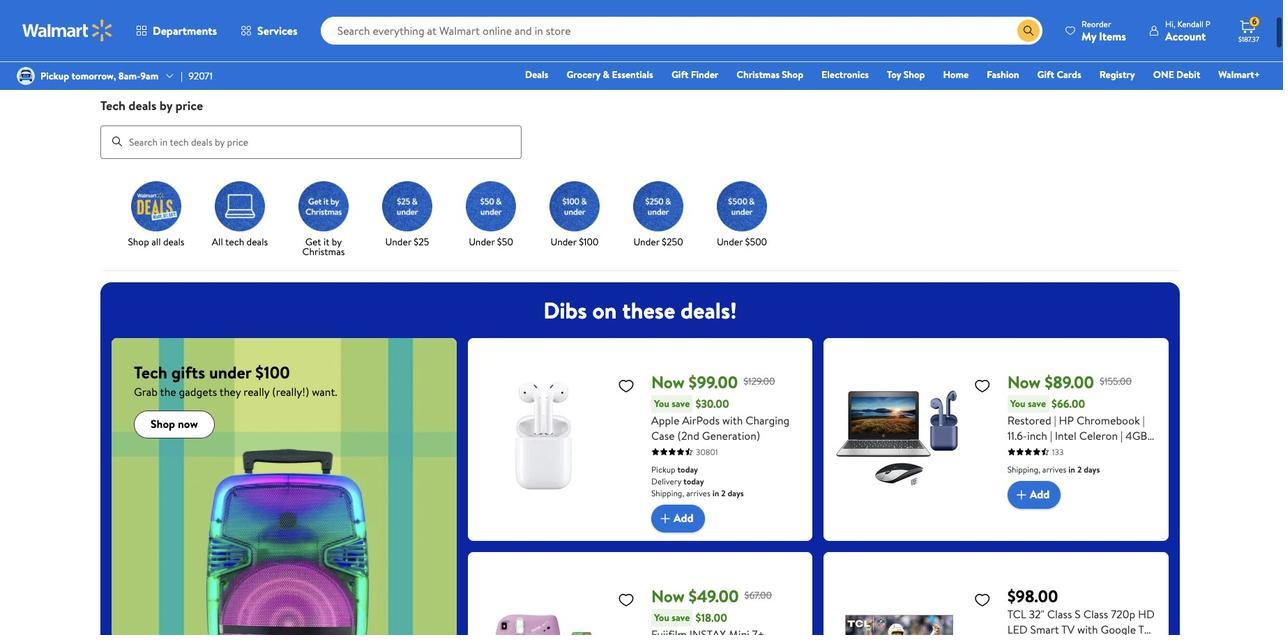 Task type: locate. For each thing, give the bounding box(es) containing it.
in
[[1069, 464, 1076, 476], [713, 487, 720, 499]]

reorder
[[1082, 18, 1112, 30]]

0 vertical spatial all
[[526, 52, 536, 66]]

today
[[678, 464, 698, 476], [684, 476, 705, 487]]

mouse,
[[1090, 459, 1125, 474]]

deals down 9am at the top left
[[129, 97, 157, 114]]

tech inside tech gifts under $100 grab the gadgets they really (really!) want.
[[134, 360, 167, 384]]

by inside the sort and filter section element
[[1059, 51, 1070, 66]]

pickup for pickup today delivery today shipping, arrives in 2 days
[[652, 464, 676, 476]]

0 vertical spatial tech
[[100, 97, 126, 114]]

in inside pickup today delivery today shipping, arrives in 2 days
[[713, 487, 720, 499]]

shipping, down ram on the bottom right
[[1008, 464, 1041, 476]]

by inside search box
[[160, 97, 172, 114]]

gifts
[[171, 360, 205, 384]]

registry link
[[1094, 67, 1142, 82]]

deals link
[[519, 67, 555, 82]]

google
[[1101, 622, 1137, 636]]

by inside get it by christmas
[[332, 235, 342, 249]]

| up os
[[1143, 413, 1146, 428]]

32"
[[1029, 607, 1045, 622]]

bundle:
[[1008, 459, 1044, 474]]

2 left day
[[1054, 490, 1060, 505]]

get
[[305, 235, 321, 249]]

1 vertical spatial christmas
[[303, 245, 345, 259]]

tech left gifts
[[134, 360, 167, 384]]

shipping,
[[1008, 464, 1041, 476], [652, 487, 685, 499]]

tech
[[225, 235, 244, 249]]

2 under from the left
[[469, 235, 495, 249]]

now up apple
[[652, 370, 685, 394]]

gift finder link
[[666, 67, 725, 82]]

class left s
[[1048, 607, 1073, 622]]

shop right toy
[[904, 68, 926, 82]]

| inside the sort and filter section element
[[1076, 51, 1078, 66]]

0 horizontal spatial with
[[723, 413, 743, 428]]

1 vertical spatial all
[[212, 235, 223, 249]]

1 under from the left
[[386, 235, 412, 249]]

deals down shop all deals image on the top left of page
[[163, 235, 185, 249]]

1 horizontal spatial deals
[[163, 235, 185, 249]]

deals inside 'tech deals by price' search box
[[129, 97, 157, 114]]

1 horizontal spatial with
[[1078, 622, 1099, 636]]

under $25
[[386, 235, 429, 249]]

shop down shop all deals image on the top left of page
[[128, 235, 149, 249]]

1 vertical spatial tech
[[134, 360, 167, 384]]

gift down sort
[[1038, 68, 1055, 82]]

0 vertical spatial arrives
[[1043, 464, 1067, 476]]

apple
[[652, 413, 680, 428]]

airpods
[[683, 413, 720, 428]]

home link
[[937, 67, 976, 82]]

under left $50
[[469, 235, 495, 249]]

$98.00 tcl 32" class s class 720p hd led smart tv with google t
[[1008, 584, 1155, 636]]

1 horizontal spatial in
[[1069, 464, 1076, 476]]

0 vertical spatial shipping,
[[1008, 464, 1041, 476]]

deals!
[[681, 295, 737, 326]]

now for now $49.00
[[652, 584, 685, 608]]

with right tv
[[1078, 622, 1099, 636]]

1 horizontal spatial pickup
[[652, 464, 676, 476]]

class
[[1048, 607, 1073, 622], [1084, 607, 1109, 622]]

add to cart image
[[657, 510, 674, 527]]

add to favorites list, apple airpods with charging case (2nd generation) image
[[618, 377, 635, 395]]

0 vertical spatial by
[[1059, 51, 1070, 66]]

save
[[672, 397, 690, 411], [1028, 397, 1047, 411], [672, 611, 690, 625]]

shop all deals
[[128, 235, 185, 249]]

tech deals by price
[[100, 97, 203, 114]]

airbuds
[[1103, 474, 1140, 490]]

$100 inside tech gifts under $100 grab the gadgets they really (really!) want.
[[256, 360, 290, 384]]

0 horizontal spatial all
[[127, 52, 138, 66]]

clear
[[501, 52, 524, 66]]

tech down pickup tomorrow, 8am-9am
[[100, 97, 126, 114]]

0 horizontal spatial 2
[[722, 487, 726, 499]]

add for $89.00
[[1030, 487, 1050, 503]]

shop left electronics link
[[782, 68, 804, 82]]

under down the under $100 image
[[551, 235, 577, 249]]

0 vertical spatial all
[[127, 52, 138, 66]]

add button down 'bundle:'
[[1008, 481, 1061, 509]]

christmas inside get it by christmas link
[[303, 245, 345, 259]]

you for now $89.00
[[1011, 397, 1026, 411]]

save up apple
[[672, 397, 690, 411]]

gift for gift finder
[[672, 68, 689, 82]]

0 vertical spatial pickup
[[40, 69, 69, 83]]

1 horizontal spatial all
[[212, 235, 223, 249]]

all inside button
[[127, 52, 138, 66]]

clear all button
[[496, 47, 541, 70]]

save left $18.00 on the right bottom of page
[[672, 611, 690, 625]]

all tech deals link
[[204, 181, 276, 250]]

1 horizontal spatial tech
[[134, 360, 167, 384]]

6 $187.37
[[1239, 15, 1260, 44]]

toy shop link
[[881, 67, 932, 82]]

 image
[[17, 67, 35, 85]]

you left $18.00 on the right bottom of page
[[655, 611, 670, 625]]

pickup down "case"
[[652, 464, 676, 476]]

toy shop
[[888, 68, 926, 82]]

walmart+
[[1219, 68, 1261, 82]]

| left 4gb
[[1121, 428, 1123, 443]]

save up restored
[[1028, 397, 1047, 411]]

pickup left 'tomorrow,'
[[40, 69, 69, 83]]

1 vertical spatial all
[[152, 235, 161, 249]]

0 horizontal spatial tech
[[100, 97, 126, 114]]

gift left finder
[[672, 68, 689, 82]]

shop left now
[[151, 417, 175, 432]]

get gifts in time for christmas. image
[[299, 181, 349, 231]]

you up restored
[[1011, 397, 1026, 411]]

days
[[1084, 464, 1101, 476], [728, 487, 744, 499]]

1 horizontal spatial days
[[1084, 464, 1101, 476]]

days inside pickup today delivery today shipping, arrives in 2 days
[[728, 487, 744, 499]]

1 horizontal spatial add
[[1030, 487, 1050, 503]]

1 gift from the left
[[672, 68, 689, 82]]

0 horizontal spatial $100
[[256, 360, 290, 384]]

tech
[[100, 97, 126, 114], [134, 360, 167, 384]]

days down generation)
[[728, 487, 744, 499]]

essentials
[[612, 68, 654, 82]]

arrives down 133
[[1043, 464, 1067, 476]]

inch
[[1028, 428, 1048, 443]]

all
[[526, 52, 536, 66], [152, 235, 161, 249]]

2 horizontal spatial deals
[[247, 235, 268, 249]]

2 down 2022
[[1078, 464, 1082, 476]]

now up restored
[[1008, 370, 1041, 394]]

you save $30.00 apple airpods with charging case (2nd generation)
[[652, 396, 790, 443]]

all up deals link
[[526, 52, 536, 66]]

1 vertical spatial in
[[713, 487, 720, 499]]

0 horizontal spatial deals
[[129, 97, 157, 114]]

add to favorites list, tcl 32" class s class 720p hd led smart tv with google tv - 32s250g (new) image
[[975, 591, 991, 609]]

2 vertical spatial by
[[332, 235, 342, 249]]

tech gifts under $100 grab the gadgets they really (really!) want.
[[134, 360, 337, 400]]

arrives inside pickup today delivery today shipping, arrives in 2 days
[[687, 487, 711, 499]]

0 vertical spatial $100
[[579, 235, 599, 249]]

1 horizontal spatial all
[[526, 52, 536, 66]]

add button for $99.00
[[652, 505, 705, 533]]

by left price
[[160, 97, 172, 114]]

2 horizontal spatial by
[[1059, 51, 1070, 66]]

you inside you save $66.00 restored | hp chromebook | 11.6-inch | intel celeron | 4gb ram | 16gb | 2022 latest os | bundle: wireless mouse, bluetooth/wireless airbuds by certified 2 day express
[[1011, 397, 1026, 411]]

under for under $250
[[634, 235, 660, 249]]

you up apple
[[655, 397, 670, 411]]

really
[[244, 384, 270, 400]]

0 horizontal spatial christmas
[[303, 245, 345, 259]]

express
[[1084, 490, 1121, 505]]

tech inside search box
[[100, 97, 126, 114]]

services button
[[229, 14, 310, 47]]

on
[[593, 295, 617, 326]]

$100 down the under $100 image
[[579, 235, 599, 249]]

1 vertical spatial add
[[674, 511, 694, 526]]

0 horizontal spatial add button
[[652, 505, 705, 533]]

0 horizontal spatial by
[[160, 97, 172, 114]]

smart
[[1031, 622, 1060, 636]]

add down pickup today delivery today shipping, arrives in 2 days at the right bottom of the page
[[674, 511, 694, 526]]

all inside shop all deals link
[[152, 235, 161, 249]]

arrives right the delivery
[[687, 487, 711, 499]]

shipping, up add to cart image
[[652, 487, 685, 499]]

under for under $50
[[469, 235, 495, 249]]

dibs
[[544, 295, 587, 326]]

0 vertical spatial with
[[723, 413, 743, 428]]

in down 30801
[[713, 487, 720, 499]]

add button down the delivery
[[652, 505, 705, 533]]

Tech deals by price search field
[[84, 97, 1200, 159]]

| 92071
[[181, 69, 213, 83]]

$99.00
[[689, 370, 738, 394]]

0 horizontal spatial arrives
[[687, 487, 711, 499]]

$49.00
[[689, 584, 739, 608]]

sort and filter section element
[[84, 36, 1200, 81]]

2
[[1078, 464, 1082, 476], [722, 487, 726, 499], [1054, 490, 1060, 505]]

1 horizontal spatial gift
[[1038, 68, 1055, 82]]

3 under from the left
[[551, 235, 577, 249]]

christmas shop
[[737, 68, 804, 82]]

hd
[[1139, 607, 1155, 622]]

gift for gift cards
[[1038, 68, 1055, 82]]

today right the delivery
[[684, 476, 705, 487]]

by
[[1143, 474, 1155, 490]]

certified
[[1008, 490, 1052, 505]]

deals for all
[[247, 235, 268, 249]]

under left $250
[[634, 235, 660, 249]]

1 horizontal spatial shipping,
[[1008, 464, 1041, 476]]

all for all tech deals
[[212, 235, 223, 249]]

0 vertical spatial days
[[1084, 464, 1101, 476]]

with down $30.00
[[723, 413, 743, 428]]

4 under from the left
[[634, 235, 660, 249]]

you inside you save $30.00 apple airpods with charging case (2nd generation)
[[655, 397, 670, 411]]

0 horizontal spatial in
[[713, 487, 720, 499]]

0 horizontal spatial pickup
[[40, 69, 69, 83]]

one
[[1154, 68, 1175, 82]]

| right inch
[[1051, 428, 1053, 443]]

0 horizontal spatial class
[[1048, 607, 1073, 622]]

deals inside all tech deals link
[[247, 235, 268, 249]]

items
[[1100, 28, 1127, 44]]

1 horizontal spatial class
[[1084, 607, 1109, 622]]

1 vertical spatial shipping,
[[652, 487, 685, 499]]

shop now
[[151, 417, 198, 432]]

under left $25 at the top left of the page
[[386, 235, 412, 249]]

1 horizontal spatial by
[[332, 235, 342, 249]]

s
[[1075, 607, 1081, 622]]

$89.00
[[1045, 370, 1095, 394]]

1 vertical spatial arrives
[[687, 487, 711, 499]]

0 horizontal spatial all
[[152, 235, 161, 249]]

all
[[127, 52, 138, 66], [212, 235, 223, 249]]

shipping, arrives in 2 days
[[1008, 464, 1101, 476]]

save for $99.00
[[672, 397, 690, 411]]

fashion
[[987, 68, 1020, 82]]

all up 8am-
[[127, 52, 138, 66]]

christmas right finder
[[737, 68, 780, 82]]

departments button
[[124, 14, 229, 47]]

with inside $98.00 tcl 32" class s class 720p hd led smart tv with google t
[[1078, 622, 1099, 636]]

1 vertical spatial by
[[160, 97, 172, 114]]

class right s
[[1084, 607, 1109, 622]]

now up you save $18.00 on the right
[[652, 584, 685, 608]]

1 horizontal spatial $100
[[579, 235, 599, 249]]

under
[[386, 235, 412, 249], [469, 235, 495, 249], [551, 235, 577, 249], [634, 235, 660, 249], [717, 235, 743, 249]]

save inside you save $30.00 apple airpods with charging case (2nd generation)
[[672, 397, 690, 411]]

by up gift cards
[[1059, 51, 1070, 66]]

add down shipping, arrives in 2 days at right
[[1030, 487, 1050, 503]]

christmas inside christmas shop 'link'
[[737, 68, 780, 82]]

1 horizontal spatial arrives
[[1043, 464, 1067, 476]]

by right it
[[332, 235, 342, 249]]

price
[[175, 97, 203, 114]]

5 under from the left
[[717, 235, 743, 249]]

deals right tech
[[247, 235, 268, 249]]

0 vertical spatial christmas
[[737, 68, 780, 82]]

under left the $500
[[717, 235, 743, 249]]

walmart+ link
[[1213, 67, 1267, 82]]

filters
[[140, 52, 165, 66]]

6
[[1253, 15, 1258, 27]]

walmart black friday deals for days image
[[791, 0, 1189, 25]]

pickup inside pickup today delivery today shipping, arrives in 2 days
[[652, 464, 676, 476]]

0 horizontal spatial shipping,
[[652, 487, 685, 499]]

| up cards
[[1076, 51, 1078, 66]]

1 vertical spatial with
[[1078, 622, 1099, 636]]

shop inside 'link'
[[782, 68, 804, 82]]

all down shop all deals image on the top left of page
[[152, 235, 161, 249]]

tech for gifts
[[134, 360, 167, 384]]

0 horizontal spatial gift
[[672, 68, 689, 82]]

Search in tech deals by price search field
[[100, 125, 522, 159]]

save inside you save $66.00 restored | hp chromebook | 11.6-inch | intel celeron | 4gb ram | 16gb | 2022 latest os | bundle: wireless mouse, bluetooth/wireless airbuds by certified 2 day express
[[1028, 397, 1047, 411]]

tomorrow,
[[72, 69, 116, 83]]

1 vertical spatial pickup
[[652, 464, 676, 476]]

gift cards
[[1038, 68, 1082, 82]]

0 vertical spatial add
[[1030, 487, 1050, 503]]

9am
[[140, 69, 159, 83]]

one debit link
[[1148, 67, 1207, 82]]

today down 30801
[[678, 464, 698, 476]]

2 gift from the left
[[1038, 68, 1055, 82]]

Walmart Site-Wide search field
[[321, 17, 1043, 45]]

under $25 image
[[382, 181, 433, 231]]

1 horizontal spatial 2
[[1054, 490, 1060, 505]]

1 vertical spatial $100
[[256, 360, 290, 384]]

in down 2022
[[1069, 464, 1076, 476]]

christmas shop link
[[731, 67, 810, 82]]

now for now $99.00
[[652, 370, 685, 394]]

1 horizontal spatial add button
[[1008, 481, 1061, 509]]

days down 2022
[[1084, 464, 1101, 476]]

account
[[1166, 28, 1207, 44]]

shipping, inside pickup today delivery today shipping, arrives in 2 days
[[652, 487, 685, 499]]

$100 right under
[[256, 360, 290, 384]]

these
[[623, 295, 676, 326]]

| right 133
[[1068, 443, 1070, 459]]

you inside you save $18.00
[[655, 611, 670, 625]]

shop inside button
[[151, 417, 175, 432]]

2022
[[1073, 443, 1097, 459]]

1 horizontal spatial christmas
[[737, 68, 780, 82]]

under $250
[[634, 235, 684, 249]]

| left 92071
[[181, 69, 183, 83]]

deals inside shop all deals link
[[163, 235, 185, 249]]

0 horizontal spatial add
[[674, 511, 694, 526]]

hi,
[[1166, 18, 1176, 30]]

all inside clear all button
[[526, 52, 536, 66]]

case
[[652, 428, 675, 443]]

$129.00
[[744, 375, 776, 389]]

all left tech
[[212, 235, 223, 249]]

2 down generation)
[[722, 487, 726, 499]]

0 horizontal spatial days
[[728, 487, 744, 499]]

you save $66.00 restored | hp chromebook | 11.6-inch | intel celeron | 4gb ram | 16gb | 2022 latest os | bundle: wireless mouse, bluetooth/wireless airbuds by certified 2 day express
[[1008, 396, 1155, 505]]

p
[[1206, 18, 1211, 30]]

1 vertical spatial days
[[728, 487, 744, 499]]

christmas down get gifts in time for christmas. image
[[303, 245, 345, 259]]



Task type: describe. For each thing, give the bounding box(es) containing it.
under $250 link
[[622, 181, 695, 250]]

16gb
[[1040, 443, 1065, 459]]

&
[[603, 68, 610, 82]]

hp
[[1060, 413, 1075, 428]]

you for now $99.00
[[655, 397, 670, 411]]

gift finder
[[672, 68, 719, 82]]

hi, kendall p account
[[1166, 18, 1211, 44]]

save inside you save $18.00
[[672, 611, 690, 625]]

$250
[[662, 235, 684, 249]]

gift cards link
[[1032, 67, 1088, 82]]

add to favorites list, restored | hp chromebook | 11.6-inch | intel celeron | 4gb ram | 16gb | 2022 latest os | bundle: wireless mouse, bluetooth/wireless airbuds by certified 2 day express image
[[975, 377, 991, 395]]

reorder my items
[[1082, 18, 1127, 44]]

os
[[1132, 443, 1147, 459]]

under $100 image
[[550, 181, 600, 231]]

my
[[1082, 28, 1097, 44]]

under for under $100
[[551, 235, 577, 249]]

intel
[[1056, 428, 1077, 443]]

electronics link
[[816, 67, 876, 82]]

add to cart image
[[1014, 487, 1030, 504]]

(2nd
[[678, 428, 700, 443]]

add for $99.00
[[674, 511, 694, 526]]

under $100
[[551, 235, 599, 249]]

you save $18.00
[[655, 611, 728, 626]]

2 horizontal spatial 2
[[1078, 464, 1082, 476]]

$98.00
[[1008, 584, 1059, 608]]

under for under $500
[[717, 235, 743, 249]]

under $25 link
[[371, 181, 444, 250]]

pickup for pickup tomorrow, 8am-9am
[[40, 69, 69, 83]]

deals
[[525, 68, 549, 82]]

search icon image
[[1024, 25, 1035, 36]]

tech for deals
[[100, 97, 126, 114]]

2 inside you save $66.00 restored | hp chromebook | 11.6-inch | intel celeron | 4gb ram | 16gb | 2022 latest os | bundle: wireless mouse, bluetooth/wireless airbuds by certified 2 day express
[[1054, 490, 1060, 505]]

ram
[[1008, 443, 1032, 459]]

it
[[324, 235, 330, 249]]

| right ram on the bottom right
[[1035, 443, 1037, 459]]

deals for shop
[[163, 235, 185, 249]]

one debit
[[1154, 68, 1201, 82]]

by for get it by christmas
[[332, 235, 342, 249]]

$30.00
[[696, 396, 730, 412]]

services
[[258, 23, 298, 38]]

0 vertical spatial in
[[1069, 464, 1076, 476]]

walmart image
[[22, 20, 113, 42]]

with inside you save $30.00 apple airpods with charging case (2nd generation)
[[723, 413, 743, 428]]

finder
[[691, 68, 719, 82]]

restored
[[1008, 413, 1052, 428]]

latest
[[1100, 443, 1129, 459]]

celeron
[[1080, 428, 1119, 443]]

$67.00
[[745, 589, 772, 603]]

(1)
[[168, 52, 177, 66]]

under for under $25
[[386, 235, 412, 249]]

under $50 image
[[466, 181, 516, 231]]

under $250 image
[[634, 181, 684, 231]]

electronics
[[822, 68, 869, 82]]

by for tech deals by price
[[160, 97, 172, 114]]

all tech deals
[[212, 235, 268, 249]]

departments
[[153, 23, 217, 38]]

under $50
[[469, 235, 513, 249]]

Search search field
[[321, 17, 1043, 45]]

led
[[1008, 622, 1028, 636]]

1 class from the left
[[1048, 607, 1073, 622]]

home
[[944, 68, 969, 82]]

shop all deals link
[[120, 181, 193, 250]]

save for $89.00
[[1028, 397, 1047, 411]]

pickup today delivery today shipping, arrives in 2 days
[[652, 464, 744, 499]]

all for clear
[[526, 52, 536, 66]]

all for shop
[[152, 235, 161, 249]]

11.6-
[[1008, 428, 1028, 443]]

133
[[1053, 446, 1064, 458]]

all for all filters (1)
[[127, 52, 138, 66]]

search image
[[112, 136, 123, 147]]

$500
[[746, 235, 768, 249]]

grab
[[134, 384, 158, 400]]

shop all deals image
[[131, 181, 181, 231]]

720p
[[1112, 607, 1136, 622]]

| right os
[[1150, 443, 1152, 459]]

debit
[[1177, 68, 1201, 82]]

4gb
[[1126, 428, 1148, 443]]

| left hp
[[1055, 413, 1057, 428]]

2 inside pickup today delivery today shipping, arrives in 2 days
[[722, 487, 726, 499]]

2 class from the left
[[1084, 607, 1109, 622]]

add button for $89.00
[[1008, 481, 1061, 509]]

under
[[209, 360, 252, 384]]

grocery
[[567, 68, 601, 82]]

8am-
[[118, 69, 140, 83]]

add to favorites list, fujifilm instax mini 7+ exclusive blister bundle with bonus pack of film (10-pack mini film), lavender image
[[618, 591, 635, 609]]

now $89.00 $155.00
[[1008, 370, 1132, 394]]

toy
[[888, 68, 902, 82]]

under $500 image
[[717, 181, 768, 231]]

they
[[220, 384, 241, 400]]

30801
[[696, 446, 718, 458]]

under $500
[[717, 235, 768, 249]]

day
[[1063, 490, 1082, 505]]

92071
[[188, 69, 213, 83]]

sort by |
[[1035, 51, 1078, 66]]

tv
[[1062, 622, 1075, 636]]

under $500 link
[[706, 181, 779, 250]]

chromebook
[[1077, 413, 1141, 428]]

get it by christmas link
[[287, 181, 360, 259]]

grocery & essentials
[[567, 68, 654, 82]]

$187.37
[[1239, 34, 1260, 44]]

dibs on these deals!
[[544, 295, 737, 326]]

$155.00
[[1100, 375, 1132, 389]]

now for now $89.00
[[1008, 370, 1041, 394]]

sort
[[1035, 51, 1056, 66]]

(really!)
[[272, 384, 309, 400]]

pickup tomorrow, 8am-9am
[[40, 69, 159, 83]]

registry
[[1100, 68, 1136, 82]]

under $100 link
[[539, 181, 611, 250]]

all tech deals image
[[215, 181, 265, 231]]



Task type: vqa. For each thing, say whether or not it's contained in the screenshot.
'Notice'
no



